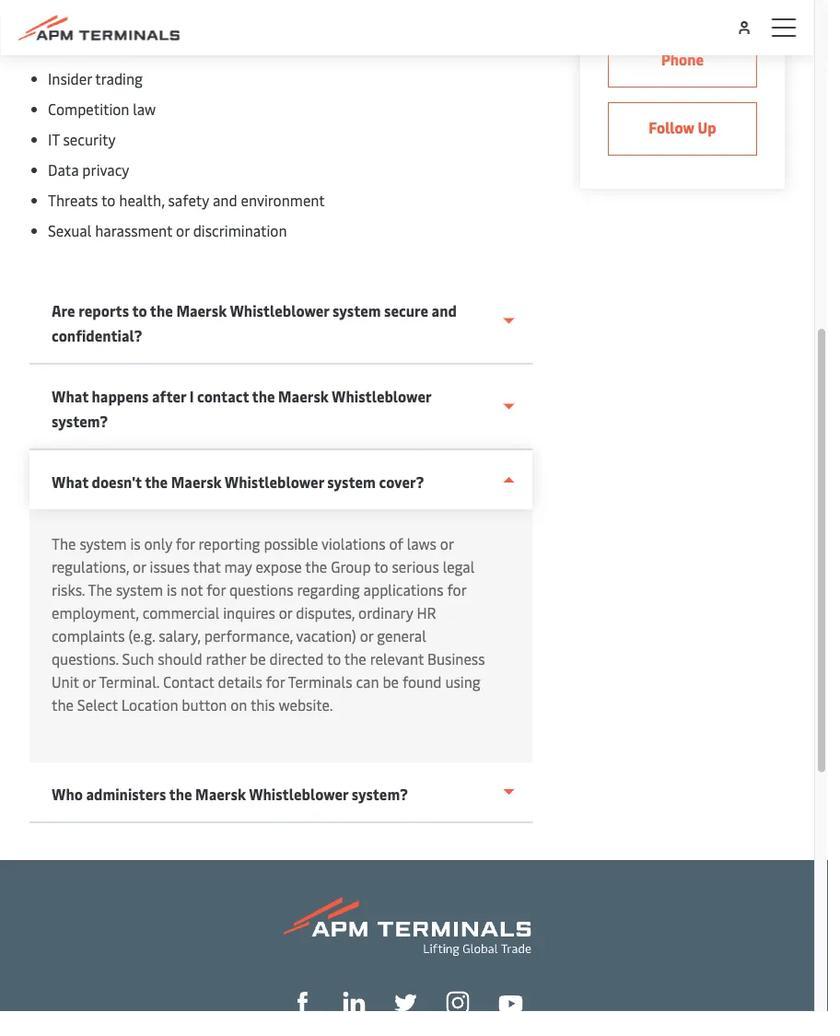 Task type: describe. For each thing, give the bounding box(es) containing it.
data privacy
[[48, 160, 129, 180]]

administers
[[86, 785, 166, 805]]

performance,
[[204, 627, 293, 647]]

the inside are reports to the maersk whistleblower system secure and confidential?
[[150, 301, 173, 321]]

unit
[[52, 673, 79, 693]]

location
[[122, 696, 178, 716]]

what doesn't the maersk whistleblower system cover? button
[[29, 451, 533, 510]]

after
[[152, 387, 186, 407]]

of
[[389, 535, 403, 554]]

system? inside dropdown button
[[352, 785, 408, 805]]

to down 'privacy'
[[101, 191, 116, 211]]

what happens after i contact the maersk whistleblower system? button
[[29, 365, 533, 451]]

whistleblower up the possible
[[225, 473, 324, 493]]

0 vertical spatial be
[[250, 650, 266, 670]]

report
[[650, 27, 696, 47]]

that
[[193, 558, 221, 577]]

1 vertical spatial the
[[88, 581, 112, 600]]

system inside are reports to the maersk whistleblower system secure and confidential?
[[333, 301, 381, 321]]

shape link
[[292, 991, 314, 1013]]

questions
[[229, 581, 294, 600]]

questions.
[[52, 650, 119, 670]]

reporting
[[199, 535, 260, 554]]

up
[[698, 118, 717, 138]]

violations
[[322, 535, 386, 554]]

system? inside what happens after i contact the maersk whistleblower system?
[[52, 412, 108, 432]]

happens
[[92, 387, 149, 407]]

regarding
[[297, 581, 360, 600]]

sexual harassment or discrimination
[[48, 221, 287, 241]]

risks.
[[52, 581, 85, 600]]

twitter image
[[395, 993, 417, 1013]]

fill 44 link
[[395, 991, 417, 1013]]

maersk down button
[[195, 785, 246, 805]]

retaliation
[[48, 39, 120, 59]]

expose
[[256, 558, 302, 577]]

who
[[52, 785, 83, 805]]

competition law
[[48, 100, 156, 119]]

whistleblower inside are reports to the maersk whistleblower system secure and confidential?
[[230, 301, 329, 321]]

the right 'doesn't'
[[145, 473, 168, 493]]

should
[[158, 650, 202, 670]]

or down threats to health, safety and environment
[[176, 221, 190, 241]]

you tube link
[[499, 991, 523, 1013]]

system down the issues on the bottom left of the page
[[116, 581, 163, 600]]

follow up link
[[608, 103, 758, 156]]

button
[[182, 696, 227, 716]]

rather
[[206, 650, 246, 670]]

i
[[190, 387, 194, 407]]

youtube image
[[499, 997, 523, 1013]]

relevant
[[370, 650, 424, 670]]

issues
[[150, 558, 190, 577]]

what for what happens after i contact the maersk whistleblower system?
[[52, 387, 88, 407]]

report by phone
[[650, 27, 716, 70]]

foreign
[[48, 8, 98, 28]]

terminal.
[[99, 673, 160, 693]]

employment,
[[52, 604, 139, 623]]

to down vacation)
[[327, 650, 341, 670]]

environment
[[241, 191, 325, 211]]

applications
[[364, 581, 444, 600]]

threats
[[48, 191, 98, 211]]

facebook image
[[292, 993, 314, 1013]]

are reports to the maersk whistleblower system secure and confidential?
[[52, 301, 457, 346]]

using
[[446, 673, 481, 693]]

discrimination
[[193, 221, 287, 241]]

instagram link
[[447, 990, 470, 1013]]

ordinary
[[359, 604, 413, 623]]

or down only
[[133, 558, 146, 577]]

threats to health, safety and environment
[[48, 191, 325, 211]]

by
[[700, 27, 716, 47]]

general
[[377, 627, 426, 647]]

harassment
[[95, 221, 173, 241]]

are reports to the maersk whistleblower system secure and confidential? button
[[29, 280, 533, 365]]

secure
[[384, 301, 429, 321]]

what happens after i contact the maersk whistleblower system?
[[52, 387, 432, 432]]

the system is only for reporting possible violations of laws or regulations, or issues that may expose the group to serious legal risks. the system is not for questions regarding applications for employment, commercial inquires or disputes, ordinary hr complaints (e.g. salary, performance, vacation) or general questions. such should rather be directed to the relevant business unit or terminal. contact details for terminals can be found using the select location button on this website.
[[52, 535, 485, 716]]

trading
[[95, 69, 143, 89]]

competition
[[48, 100, 129, 119]]

report by phone link
[[608, 12, 758, 88]]

the up regarding
[[305, 558, 327, 577]]

the inside what happens after i contact the maersk whistleblower system?
[[252, 387, 275, 407]]



Task type: locate. For each thing, give the bounding box(es) containing it.
reports
[[79, 301, 129, 321]]

maersk inside are reports to the maersk whistleblower system secure and confidential?
[[176, 301, 227, 321]]

the down unit
[[52, 696, 74, 716]]

maersk inside what happens after i contact the maersk whistleblower system?
[[278, 387, 329, 407]]

safety
[[168, 191, 209, 211]]

security
[[63, 130, 116, 150]]

complaints
[[52, 627, 125, 647]]

0 horizontal spatial and
[[213, 191, 237, 211]]

details
[[218, 673, 262, 693]]

found
[[403, 673, 442, 693]]

this
[[251, 696, 275, 716]]

inquires
[[223, 604, 275, 623]]

laws
[[407, 535, 437, 554]]

be right the can
[[383, 673, 399, 693]]

the up the can
[[345, 650, 367, 670]]

what left happens
[[52, 387, 88, 407]]

system
[[333, 301, 381, 321], [328, 473, 376, 493], [80, 535, 127, 554], [116, 581, 163, 600]]

group
[[331, 558, 371, 577]]

follow
[[649, 118, 695, 138]]

privacy
[[82, 160, 129, 180]]

it
[[48, 130, 60, 150]]

1 what from the top
[[52, 387, 88, 407]]

be down performance,
[[250, 650, 266, 670]]

phone
[[662, 50, 704, 70]]

1 horizontal spatial is
[[167, 581, 177, 600]]

or down questions.
[[82, 673, 96, 693]]

the
[[52, 535, 76, 554], [88, 581, 112, 600]]

for right only
[[176, 535, 195, 554]]

website.
[[279, 696, 333, 716]]

system left secure
[[333, 301, 381, 321]]

regulations,
[[52, 558, 129, 577]]

health,
[[119, 191, 165, 211]]

insider trading
[[48, 69, 143, 89]]

maersk
[[176, 301, 227, 321], [278, 387, 329, 407], [171, 473, 222, 493], [195, 785, 246, 805]]

disputes,
[[296, 604, 355, 623]]

who administers the maersk whistleblower system?
[[52, 785, 408, 805]]

(e.g.
[[129, 627, 155, 647]]

on
[[231, 696, 247, 716]]

follow up
[[649, 118, 717, 138]]

it security
[[48, 130, 116, 150]]

what left 'doesn't'
[[52, 473, 88, 493]]

1 horizontal spatial system?
[[352, 785, 408, 805]]

who administers the maersk whistleblower system? button
[[29, 764, 533, 824]]

and right secure
[[432, 301, 457, 321]]

for right the not
[[207, 581, 226, 600]]

contact
[[163, 673, 214, 693]]

what inside dropdown button
[[52, 473, 88, 493]]

to right group
[[374, 558, 388, 577]]

whistleblower up cover? at top
[[332, 387, 432, 407]]

such
[[122, 650, 154, 670]]

to inside are reports to the maersk whistleblower system secure and confidential?
[[132, 301, 147, 321]]

business
[[428, 650, 485, 670]]

sexual
[[48, 221, 92, 241]]

serious
[[392, 558, 439, 577]]

commercial
[[143, 604, 220, 623]]

0 horizontal spatial the
[[52, 535, 76, 554]]

0 vertical spatial and
[[213, 191, 237, 211]]

or right laws at the bottom
[[440, 535, 454, 554]]

0 horizontal spatial system?
[[52, 412, 108, 432]]

directed
[[270, 650, 324, 670]]

confidential?
[[52, 326, 142, 346]]

salary,
[[159, 627, 201, 647]]

what for what doesn't the maersk whistleblower system cover?
[[52, 473, 88, 493]]

or
[[176, 221, 190, 241], [440, 535, 454, 554], [133, 558, 146, 577], [279, 604, 292, 623], [360, 627, 374, 647], [82, 673, 96, 693]]

or down questions
[[279, 604, 292, 623]]

hr
[[417, 604, 437, 623]]

trade
[[101, 8, 136, 28]]

the right contact
[[252, 387, 275, 407]]

foreign trade controls
[[48, 8, 194, 28]]

controls
[[140, 8, 194, 28]]

1 vertical spatial and
[[432, 301, 457, 321]]

data
[[48, 160, 79, 180]]

is left the not
[[167, 581, 177, 600]]

maersk down are reports to the maersk whistleblower system secure and confidential? dropdown button
[[278, 387, 329, 407]]

the right administers
[[169, 785, 192, 805]]

0 horizontal spatial is
[[130, 535, 141, 554]]

0 vertical spatial the
[[52, 535, 76, 554]]

whistleblower down website.
[[249, 785, 349, 805]]

whistleblower down the discrimination
[[230, 301, 329, 321]]

linkedin image
[[343, 993, 365, 1013]]

is left only
[[130, 535, 141, 554]]

the right the reports
[[150, 301, 173, 321]]

whistleblower
[[230, 301, 329, 321], [332, 387, 432, 407], [225, 473, 324, 493], [249, 785, 349, 805]]

not
[[181, 581, 203, 600]]

2 what from the top
[[52, 473, 88, 493]]

and
[[213, 191, 237, 211], [432, 301, 457, 321]]

what
[[52, 387, 88, 407], [52, 473, 88, 493]]

to right the reports
[[132, 301, 147, 321]]

only
[[144, 535, 172, 554]]

what inside what happens after i contact the maersk whistleblower system?
[[52, 387, 88, 407]]

1 horizontal spatial and
[[432, 301, 457, 321]]

for
[[176, 535, 195, 554], [207, 581, 226, 600], [447, 581, 467, 600], [266, 673, 285, 693]]

can
[[356, 673, 379, 693]]

system up regulations,
[[80, 535, 127, 554]]

terminals
[[288, 673, 353, 693]]

or down ordinary
[[360, 627, 374, 647]]

maersk up the reporting
[[171, 473, 222, 493]]

the up employment,
[[88, 581, 112, 600]]

vacation)
[[296, 627, 356, 647]]

legal
[[443, 558, 475, 577]]

1 vertical spatial is
[[167, 581, 177, 600]]

doesn't
[[92, 473, 142, 493]]

maersk up i
[[176, 301, 227, 321]]

0 vertical spatial what
[[52, 387, 88, 407]]

cover?
[[379, 473, 424, 493]]

linkedin__x28_alt_x29__3_ link
[[343, 991, 365, 1013]]

the up regulations,
[[52, 535, 76, 554]]

1 vertical spatial system?
[[352, 785, 408, 805]]

and inside are reports to the maersk whistleblower system secure and confidential?
[[432, 301, 457, 321]]

for down legal at the bottom right of the page
[[447, 581, 467, 600]]

and up the discrimination
[[213, 191, 237, 211]]

what doesn't the maersk whistleblower system cover?
[[52, 473, 424, 493]]

insider
[[48, 69, 92, 89]]

system?
[[52, 412, 108, 432], [352, 785, 408, 805]]

0 horizontal spatial be
[[250, 650, 266, 670]]

1 vertical spatial be
[[383, 673, 399, 693]]

possible
[[264, 535, 318, 554]]

1 horizontal spatial be
[[383, 673, 399, 693]]

1 horizontal spatial the
[[88, 581, 112, 600]]

0 vertical spatial system?
[[52, 412, 108, 432]]

apmt footer logo image
[[283, 898, 531, 957]]

instagram image
[[447, 992, 470, 1013]]

whistleblower inside what happens after i contact the maersk whistleblower system?
[[332, 387, 432, 407]]

for up "this"
[[266, 673, 285, 693]]

1 vertical spatial what
[[52, 473, 88, 493]]

0 vertical spatial is
[[130, 535, 141, 554]]

system left cover? at top
[[328, 473, 376, 493]]

law
[[133, 100, 156, 119]]

contact
[[197, 387, 249, 407]]

may
[[224, 558, 252, 577]]



Task type: vqa. For each thing, say whether or not it's contained in the screenshot.
leftmost be
yes



